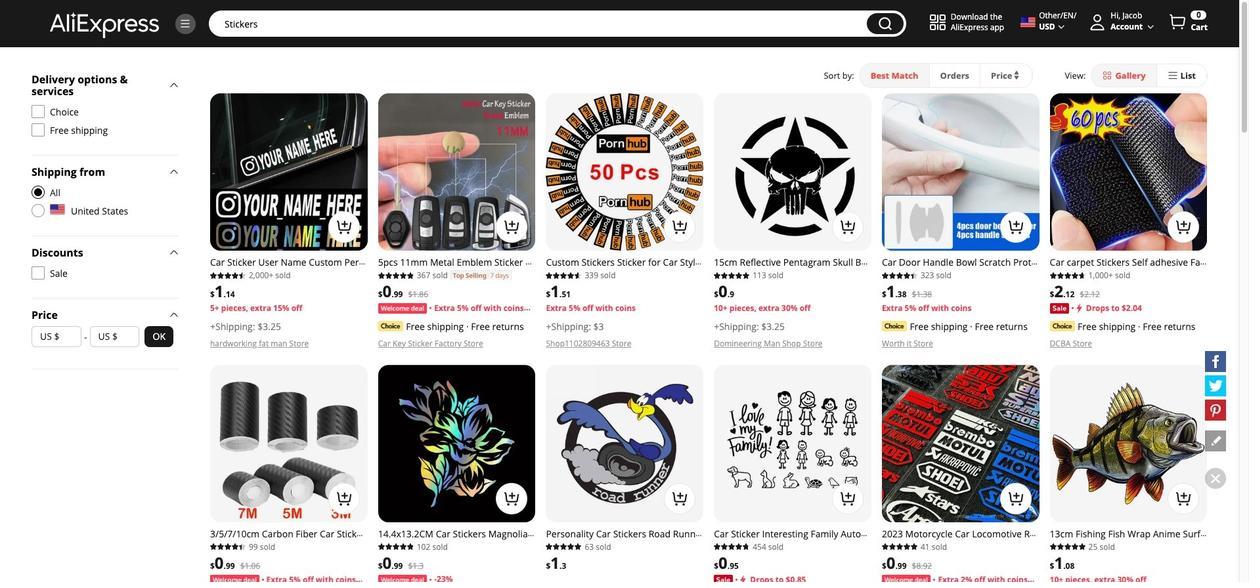 Task type: vqa. For each thing, say whether or not it's contained in the screenshot.
right 11-
no



Task type: describe. For each thing, give the bounding box(es) containing it.
3 4ftxrwp image from the top
[[32, 267, 45, 280]]

toys text field
[[218, 17, 861, 30]]

2 report fraud item image from the left
[[1197, 96, 1205, 104]]

2 4ftxrwp image from the top
[[32, 124, 45, 137]]



Task type: locate. For each thing, give the bounding box(es) containing it.
4ftxrwp image
[[32, 105, 45, 118], [32, 124, 45, 137], [32, 267, 45, 280]]

1 horizontal spatial report fraud item image
[[1197, 96, 1205, 104]]

0 horizontal spatial report fraud item image
[[357, 96, 365, 104]]

2 vertical spatial 4ftxrwp image
[[32, 267, 45, 280]]

1 report fraud item image from the left
[[357, 96, 365, 104]]

0 vertical spatial 4ftxrwp image
[[32, 105, 45, 118]]

report fraud item image
[[525, 96, 533, 104], [693, 96, 701, 104], [861, 96, 869, 104], [1029, 96, 1037, 104], [357, 368, 365, 376], [525, 368, 533, 376], [693, 368, 701, 376], [861, 368, 869, 376]]

1 vertical spatial 4ftxrwp image
[[32, 124, 45, 137]]

1 4ftxrwp image from the top
[[32, 105, 45, 118]]

1sqid_b image
[[179, 18, 191, 30]]

report fraud item image
[[357, 96, 365, 104], [1197, 96, 1205, 104]]

None button
[[867, 13, 904, 34]]

11l24uk image
[[32, 204, 45, 217]]



